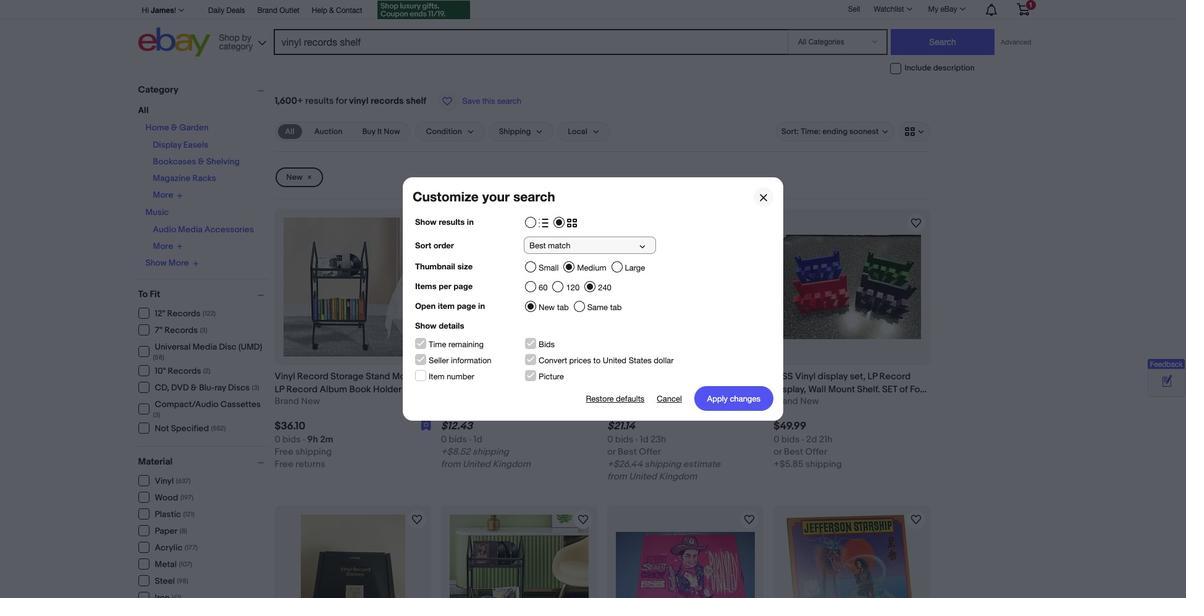 Task type: vqa. For each thing, say whether or not it's contained in the screenshot.
1st this. from the left
no



Task type: describe. For each thing, give the bounding box(es) containing it.
shelf for the
[[555, 371, 575, 383]]

$49.99
[[774, 420, 807, 433]]

album
[[320, 384, 347, 396]]

holder
[[373, 384, 401, 396]]

items
[[415, 281, 437, 291]]

item
[[438, 301, 455, 311]]

watchlist
[[874, 5, 904, 14]]

kingdom inside $21.14 0 bids · 1d 23h or best offer +$26.44 shipping estimate from united kingdom
[[659, 471, 697, 483]]

(197)
[[180, 494, 193, 502]]

watch mighty fire - love on the shelf -  northern soul  - 7'' - listen!!! image
[[576, 216, 591, 230]]

0 inside 0 bids · 9h 2m free shipping free returns
[[275, 434, 280, 446]]

+$5.85
[[774, 459, 804, 470]]

records
[[371, 95, 404, 107]]

show more
[[146, 258, 189, 268]]

brand new for $49.99
[[774, 396, 819, 407]]

to fit button
[[138, 288, 269, 300]]

media for universal
[[193, 341, 217, 352]]

my ebay link
[[922, 2, 971, 17]]

fairport convention meet on the ledge the collection vinyl lp (released 2019) heading
[[607, 371, 763, 409]]

apply
[[707, 394, 728, 403]]

garden
[[179, 122, 209, 133]]

12"
[[155, 308, 165, 319]]

2d
[[806, 434, 817, 446]]

banner containing sell
[[138, 0, 1039, 60]]

defaults
[[616, 394, 645, 403]]

shipping inside 0 bids · 9h 2m free shipping free returns
[[296, 446, 332, 458]]

record up the album
[[297, 371, 329, 383]]

my ebay
[[928, 5, 957, 14]]

from inside $21.14 0 bids · 1d 23h or best offer +$26.44 shipping estimate from united kingdom
[[607, 471, 627, 483]]

remaining
[[449, 340, 484, 349]]

united inside customize your search dialog
[[603, 356, 627, 365]]

restore defaults
[[586, 394, 645, 403]]

mighty
[[441, 371, 477, 383]]

number
[[447, 372, 474, 381]]

none submit inside "banner"
[[891, 29, 995, 55]]

mighty fire - love on the shelf - northern soul  - 7'' - listen!!! link
[[441, 370, 597, 396]]

kingdom inside '$12.43 0 bids · 1d +$8.52 shipping from united kingdom'
[[493, 459, 531, 470]]

music link
[[146, 207, 169, 217]]

auction link
[[307, 124, 350, 139]]

- left 7'' at the bottom of page
[[518, 384, 521, 396]]

paper
[[155, 526, 178, 536]]

brand new for $21.14
[[607, 396, 653, 407]]

kiss vinyl display set, lp record display, wall mount shelf. set of four wow !!
[[774, 371, 928, 409]]

advanced link
[[995, 30, 1038, 54]]

(8)
[[180, 527, 187, 535]]

0 horizontal spatial in
[[467, 217, 474, 227]]

show details
[[415, 321, 464, 331]]

stand
[[366, 371, 390, 383]]

+$8.52
[[441, 446, 470, 458]]

bids inside 0 bids · 9h 2m free shipping free returns
[[283, 434, 301, 446]]

changes
[[730, 394, 761, 403]]

compact/audio
[[155, 399, 219, 409]]

2 tier rolling vinyl record stand storage rack record album book holder shelf🔥 image
[[450, 514, 589, 598]]

(3) for 7" records
[[200, 326, 207, 334]]

same tab
[[587, 303, 622, 312]]

seller
[[429, 356, 449, 365]]

12" records (122)
[[155, 308, 216, 319]]

brand for $36.10
[[275, 396, 299, 407]]

convert
[[539, 356, 567, 365]]

0 for $12.43
[[441, 434, 447, 446]]

· for $21.14
[[636, 434, 638, 446]]

restore
[[586, 394, 614, 403]]

your
[[482, 189, 510, 205]]

$21.14 0 bids · 1d 23h or best offer +$26.44 shipping estimate from united kingdom
[[607, 420, 720, 483]]

magazine racks link
[[153, 173, 216, 184]]

watch kiss vinyl display set, lp record display, wall mount shelf. set of four wow !! image
[[909, 216, 923, 230]]

save
[[462, 96, 480, 106]]

vefunk vinyl record shelves image
[[301, 514, 405, 598]]

thumbnail size
[[415, 261, 473, 271]]

vinyl
[[734, 384, 761, 396]]

save this search
[[462, 96, 521, 106]]

from inside '$12.43 0 bids · 1d +$8.52 shipping from united kingdom'
[[441, 459, 461, 470]]

record inside kiss vinyl display set, lp record display, wall mount shelf. set of four wow !!
[[880, 371, 911, 383]]

120
[[566, 283, 580, 292]]

60
[[539, 283, 548, 292]]

7" records (3)
[[155, 325, 207, 336]]

fit
[[150, 288, 160, 300]]

buy it now link
[[355, 124, 407, 139]]

more for 2nd more 'button' from the bottom
[[153, 190, 173, 200]]

(umd)
[[238, 341, 262, 352]]

1d for $21.14
[[640, 434, 649, 446]]

on
[[739, 371, 753, 383]]

information
[[451, 356, 492, 365]]

music
[[146, 207, 169, 217]]

fire
[[479, 371, 497, 383]]

or for $49.99
[[774, 446, 782, 458]]

texas. legendary stardust cowboy paralyzed! original 60's sealed ledge 001 rock image
[[616, 532, 755, 598]]

1,600 + results for vinyl records shelf
[[275, 95, 427, 107]]

rack
[[307, 397, 329, 409]]

(2)
[[203, 367, 211, 375]]

0 for $21.14
[[607, 434, 613, 446]]

item number
[[429, 372, 474, 381]]

vinyl record storage stand mobile lp record album book holder shelf display rack link
[[275, 370, 431, 409]]

restore defaults button
[[586, 386, 645, 411]]

brand inside account navigation
[[257, 6, 277, 15]]

(released
[[619, 397, 661, 409]]

large
[[625, 263, 645, 272]]

watch vefunk vinyl record shelves image
[[409, 512, 424, 527]]

vinyl for vinyl (637)
[[155, 476, 174, 486]]

acrylic
[[155, 542, 183, 553]]

search for save this search
[[497, 96, 521, 106]]

all inside all link
[[285, 127, 295, 137]]

buy it now
[[362, 127, 400, 137]]

new for $49.99
[[800, 396, 819, 407]]

(637)
[[176, 477, 191, 485]]

$49.99 0 bids · 2d 21h or best offer +$5.85 shipping
[[774, 420, 842, 470]]

brand for $49.99
[[774, 396, 798, 407]]

media for audio
[[178, 224, 203, 234]]

shipping inside $49.99 0 bids · 2d 21h or best offer +$5.85 shipping
[[806, 459, 842, 470]]

+$26.44
[[607, 459, 643, 470]]

lp inside kiss vinyl display set, lp record display, wall mount shelf. set of four wow !!
[[868, 371, 878, 383]]

returns
[[296, 459, 325, 470]]

mighty fire - love on the shelf - northern soul  - 7'' - listen!!! heading
[[441, 371, 581, 396]]

material
[[138, 456, 173, 467]]

meet
[[714, 371, 737, 383]]

lp inside fairport convention meet on the ledge the collection vinyl lp (released 2019)
[[607, 397, 617, 409]]

- down "prices"
[[578, 371, 581, 383]]

show for show more
[[146, 258, 167, 268]]

vinyl record storage stand mobile lp record album book holder shelf display rack heading
[[275, 371, 428, 409]]

display,
[[774, 384, 806, 396]]

home
[[146, 122, 169, 133]]

seller information
[[429, 356, 492, 365]]

daily deals link
[[208, 4, 245, 18]]

daily
[[208, 6, 224, 15]]

watch lp vinyl favorite record wall mounted display shelf decor (1 pack, black satin) image
[[909, 512, 923, 527]]

ebay
[[941, 5, 957, 14]]

all link
[[278, 124, 302, 139]]

set
[[882, 384, 898, 396]]

· for $12.43
[[469, 434, 472, 446]]

compact/audio cassettes (3)
[[153, 399, 261, 419]]

search for customize your search
[[513, 189, 555, 205]]

cd,
[[155, 382, 169, 393]]

apply changes button
[[694, 386, 774, 411]]

display inside the vinyl record storage stand mobile lp record album book holder shelf display rack
[[275, 397, 305, 409]]

· for $49.99
[[802, 434, 804, 446]]

the
[[540, 371, 553, 383]]

outlet
[[280, 6, 300, 15]]

of
[[900, 384, 908, 396]]

& left blu-
[[191, 382, 197, 393]]

more inside button
[[169, 258, 189, 268]]

vinyl record storage stand mobile lp record album book holder shelf display rack image
[[283, 218, 422, 357]]

show for show results in
[[415, 217, 437, 227]]

cassettes
[[220, 399, 261, 409]]



Task type: locate. For each thing, give the bounding box(es) containing it.
0 horizontal spatial or
[[607, 446, 616, 458]]

1 or from the left
[[607, 446, 616, 458]]

2 bids from the left
[[449, 434, 467, 446]]

more for 1st more 'button' from the bottom of the page
[[153, 241, 173, 251]]

1 horizontal spatial brand new
[[607, 396, 653, 407]]

bids down $36.10
[[283, 434, 301, 446]]

sort order
[[415, 240, 454, 250]]

(3) inside the 7" records (3)
[[200, 326, 207, 334]]

(552)
[[211, 424, 226, 433]]

northern
[[441, 384, 490, 396]]

bids for $21.14
[[615, 434, 634, 446]]

lp vinyl favorite record wall mounted display shelf decor (1 pack, black satin) image
[[782, 514, 921, 598]]

3 brand new from the left
[[774, 396, 819, 407]]

2 0 from the left
[[441, 434, 447, 446]]

not specified (552)
[[155, 423, 226, 434]]

blu-
[[199, 382, 215, 393]]

1 vertical spatial free
[[275, 459, 293, 470]]

tab for same tab
[[610, 303, 622, 312]]

1 horizontal spatial from
[[607, 471, 627, 483]]

0 horizontal spatial best
[[618, 446, 637, 458]]

2019)
[[663, 397, 685, 409]]

1 vertical spatial lp
[[275, 384, 284, 396]]

brand for $21.14
[[607, 396, 632, 407]]

0 inside $21.14 0 bids · 1d 23h or best offer +$26.44 shipping estimate from united kingdom
[[607, 434, 613, 446]]

3 · from the left
[[636, 434, 638, 446]]

0 vertical spatial free
[[275, 446, 293, 458]]

bids inside '$12.43 0 bids · 1d +$8.52 shipping from united kingdom'
[[449, 434, 467, 446]]

vinyl up wood
[[155, 476, 174, 486]]

in right item
[[478, 301, 485, 311]]

1 the from the left
[[607, 384, 624, 396]]

bids inside $49.99 0 bids · 2d 21h or best offer +$5.85 shipping
[[782, 434, 800, 446]]

all down 1,600
[[285, 127, 295, 137]]

feedback
[[1150, 360, 1183, 369]]

show
[[415, 217, 437, 227], [146, 258, 167, 268], [415, 321, 437, 331]]

0 horizontal spatial shelf
[[406, 95, 427, 107]]

None submit
[[891, 29, 995, 55]]

buy
[[362, 127, 376, 137]]

shelf
[[404, 384, 424, 396]]

offer for $21.14
[[639, 446, 661, 458]]

kiss vinyl display set, lp record display, wall mount shelf. set of four wow !! heading
[[774, 371, 928, 409]]

1 tab from the left
[[557, 303, 569, 312]]

from down "+$26.44"
[[607, 471, 627, 483]]

tab for new tab
[[557, 303, 569, 312]]

convert prices to united states dollar
[[539, 356, 674, 365]]

mighty fire - love on the shelf -  northern soul  - 7'' - listen!!! image
[[450, 218, 589, 356]]

records for 10" records
[[168, 366, 201, 376]]

1 vertical spatial more
[[153, 241, 173, 251]]

united down +$8.52
[[463, 459, 491, 470]]

from down +$8.52
[[441, 459, 461, 470]]

1 horizontal spatial lp
[[607, 397, 617, 409]]

shelving
[[206, 156, 240, 167]]

1 horizontal spatial tab
[[610, 303, 622, 312]]

best for $21.14
[[618, 446, 637, 458]]

0 vertical spatial kingdom
[[493, 459, 531, 470]]

watch vinyl record storage stand mobile lp record album book holder shelf display rack image
[[409, 216, 424, 230]]

1 vertical spatial page
[[457, 301, 476, 311]]

0 horizontal spatial display
[[153, 140, 181, 150]]

shelf.
[[857, 384, 880, 396]]

display inside display easels bookcases & shelving magazine racks
[[153, 140, 181, 150]]

help
[[312, 6, 327, 15]]

2 offer from the left
[[805, 446, 827, 458]]

search right the your
[[513, 189, 555, 205]]

& inside account navigation
[[329, 6, 334, 15]]

0 horizontal spatial tab
[[557, 303, 569, 312]]

1 horizontal spatial vinyl
[[275, 371, 295, 383]]

sell link
[[843, 5, 866, 13]]

lp inside the vinyl record storage stand mobile lp record album book holder shelf display rack
[[275, 384, 284, 396]]

specified
[[171, 423, 209, 434]]

cancel
[[657, 394, 682, 403]]

metal
[[155, 559, 177, 570]]

0 down $36.10
[[275, 434, 280, 446]]

best inside $49.99 0 bids · 2d 21h or best offer +$5.85 shipping
[[784, 446, 803, 458]]

(3) down (122)
[[200, 326, 207, 334]]

· inside '$12.43 0 bids · 1d +$8.52 shipping from united kingdom'
[[469, 434, 472, 446]]

3 bids from the left
[[615, 434, 634, 446]]

records up the 7" records (3) in the bottom left of the page
[[167, 308, 201, 319]]

paper (8)
[[155, 526, 187, 536]]

2 the from the left
[[657, 384, 674, 396]]

shelf right "records"
[[406, 95, 427, 107]]

metal (107)
[[155, 559, 192, 570]]

easels
[[183, 140, 208, 150]]

1 horizontal spatial display
[[275, 397, 305, 409]]

1 vertical spatial kingdom
[[659, 471, 697, 483]]

kiss
[[774, 371, 793, 383]]

1 horizontal spatial all
[[285, 127, 295, 137]]

open item page in
[[415, 301, 485, 311]]

media inside universal media disc (umd) (58)
[[193, 341, 217, 352]]

2 brand new from the left
[[607, 396, 653, 407]]

· left 23h
[[636, 434, 638, 446]]

the down fairport
[[607, 384, 624, 396]]

or up "+$26.44"
[[607, 446, 616, 458]]

same
[[587, 303, 608, 312]]

0 vertical spatial show
[[415, 217, 437, 227]]

new down all text box
[[286, 172, 302, 182]]

offer down 23h
[[639, 446, 661, 458]]

2 vertical spatial united
[[629, 471, 657, 483]]

0 up +$8.52
[[441, 434, 447, 446]]

shelf up listen!!!
[[555, 371, 575, 383]]

your shopping cart contains 1 item image
[[1016, 3, 1030, 15]]

0 for $49.99
[[774, 434, 780, 446]]

2 tab from the left
[[610, 303, 622, 312]]

0 vertical spatial more button
[[153, 190, 183, 201]]

1 horizontal spatial best
[[784, 446, 803, 458]]

free left returns
[[275, 459, 293, 470]]

0 horizontal spatial all
[[138, 105, 149, 116]]

shipping
[[296, 446, 332, 458], [473, 446, 509, 458], [645, 459, 681, 470], [806, 459, 842, 470]]

2 · from the left
[[469, 434, 472, 446]]

4 0 from the left
[[774, 434, 780, 446]]

0 horizontal spatial brand new
[[275, 396, 320, 407]]

0 inside '$12.43 0 bids · 1d +$8.52 shipping from united kingdom'
[[441, 434, 447, 446]]

page for item
[[457, 301, 476, 311]]

1d left 23h
[[640, 434, 649, 446]]

the
[[607, 384, 624, 396], [657, 384, 674, 396]]

1 offer from the left
[[639, 446, 661, 458]]

watch  2 tier rolling vinyl record stand storage rack record album book holder shelf🔥 image
[[576, 512, 591, 527]]

0 vertical spatial in
[[467, 217, 474, 227]]

· down $12.43
[[469, 434, 472, 446]]

1 horizontal spatial 1d
[[640, 434, 649, 446]]

new down 60
[[539, 303, 555, 312]]

results right +
[[305, 95, 334, 107]]

results inside customize your search dialog
[[439, 217, 465, 227]]

- right fire
[[499, 371, 503, 383]]

- right 7'' at the bottom of page
[[534, 384, 538, 396]]

1 horizontal spatial kingdom
[[659, 471, 697, 483]]

show up sort
[[415, 217, 437, 227]]

0 horizontal spatial vinyl
[[155, 476, 174, 486]]

1 vertical spatial all
[[285, 127, 295, 137]]

· inside 0 bids · 9h 2m free shipping free returns
[[303, 434, 305, 446]]

shipping inside '$12.43 0 bids · 1d +$8.52 shipping from united kingdom'
[[473, 446, 509, 458]]

accessories
[[205, 224, 254, 234]]

1 horizontal spatial in
[[478, 301, 485, 311]]

1 vertical spatial results
[[439, 217, 465, 227]]

the up the "2019)"
[[657, 384, 674, 396]]

1 horizontal spatial shelf
[[555, 371, 575, 383]]

bookcases
[[153, 156, 196, 167]]

search inside button
[[497, 96, 521, 106]]

deals
[[227, 6, 245, 15]]

new right the wow
[[800, 396, 819, 407]]

shelf for records
[[406, 95, 427, 107]]

1d for $12.43
[[474, 434, 482, 446]]

1 0 from the left
[[275, 434, 280, 446]]

(3) inside compact/audio cassettes (3)
[[153, 411, 160, 419]]

more
[[153, 190, 173, 200], [153, 241, 173, 251], [169, 258, 189, 268]]

in
[[467, 217, 474, 227], [478, 301, 485, 311]]

lp
[[868, 371, 878, 383], [275, 384, 284, 396], [607, 397, 617, 409]]

category
[[138, 84, 178, 96]]

2 horizontal spatial lp
[[868, 371, 878, 383]]

new left cancel
[[634, 396, 653, 407]]

on
[[527, 371, 537, 383]]

account navigation
[[138, 0, 1039, 21]]

records for 7" records
[[165, 325, 198, 336]]

thumbnail
[[415, 261, 455, 271]]

0 down $49.99
[[774, 434, 780, 446]]

1 vertical spatial display
[[275, 397, 305, 409]]

lp up $36.10
[[275, 384, 284, 396]]

bids down $49.99
[[782, 434, 800, 446]]

& right help
[[329, 6, 334, 15]]

2 vertical spatial show
[[415, 321, 437, 331]]

display up $36.10
[[275, 397, 305, 409]]

dollar
[[654, 356, 674, 365]]

collection
[[676, 384, 732, 396]]

audio media accessories
[[153, 224, 254, 234]]

offer down 2d
[[805, 446, 827, 458]]

1 vertical spatial united
[[463, 459, 491, 470]]

page right the per
[[454, 281, 473, 291]]

vinyl inside kiss vinyl display set, lp record display, wall mount shelf. set of four wow !!
[[795, 371, 816, 383]]

united inside '$12.43 0 bids · 1d +$8.52 shipping from united kingdom'
[[463, 459, 491, 470]]

items per page
[[415, 281, 473, 291]]

new inside customize your search dialog
[[539, 303, 555, 312]]

records up dvd
[[168, 366, 201, 376]]

2 free from the top
[[275, 459, 293, 470]]

vinyl for vinyl record storage stand mobile lp record album book holder shelf display rack
[[275, 371, 295, 383]]

or up +$5.85
[[774, 446, 782, 458]]

0 inside $49.99 0 bids · 2d 21h or best offer +$5.85 shipping
[[774, 434, 780, 446]]

1d inside $21.14 0 bids · 1d 23h or best offer +$26.44 shipping estimate from united kingdom
[[640, 434, 649, 446]]

vinyl up wall
[[795, 371, 816, 383]]

tab down 120
[[557, 303, 569, 312]]

2 vertical spatial (3)
[[153, 411, 160, 419]]

1 vertical spatial media
[[193, 341, 217, 352]]

0 vertical spatial shelf
[[406, 95, 427, 107]]

or
[[607, 446, 616, 458], [774, 446, 782, 458]]

1 horizontal spatial offer
[[805, 446, 827, 458]]

kiss vinyl display set, lp record display, wall mount shelf. set of four wow !! link
[[774, 370, 930, 409]]

bids for $12.43
[[449, 434, 467, 446]]

shipping inside $21.14 0 bids · 1d 23h or best offer +$26.44 shipping estimate from united kingdom
[[645, 459, 681, 470]]

show for show details
[[415, 321, 437, 331]]

1 horizontal spatial (3)
[[200, 326, 207, 334]]

shelf inside mighty fire - love on the shelf - northern soul  - 7'' - listen!!!
[[555, 371, 575, 383]]

0 horizontal spatial the
[[607, 384, 624, 396]]

new
[[286, 172, 302, 182], [539, 303, 555, 312], [301, 396, 320, 407], [634, 396, 653, 407], [800, 396, 819, 407]]

display easels bookcases & shelving magazine racks
[[153, 140, 240, 184]]

& inside display easels bookcases & shelving magazine racks
[[198, 156, 204, 167]]

2 horizontal spatial united
[[629, 471, 657, 483]]

0 horizontal spatial results
[[305, 95, 334, 107]]

· left 2d
[[802, 434, 804, 446]]

1d inside '$12.43 0 bids · 1d +$8.52 shipping from united kingdom'
[[474, 434, 482, 446]]

bids inside $21.14 0 bids · 1d 23h or best offer +$26.44 shipping estimate from united kingdom
[[615, 434, 634, 446]]

show down open
[[415, 321, 437, 331]]

7''
[[523, 384, 532, 396]]

$21.14
[[607, 420, 635, 433]]

0 horizontal spatial lp
[[275, 384, 284, 396]]

(3)
[[200, 326, 207, 334], [252, 384, 259, 392], [153, 411, 160, 419]]

record up rack
[[286, 384, 318, 396]]

in down customize your search
[[467, 217, 474, 227]]

vinyl record storage stand mobile lp record album book holder shelf display rack
[[275, 371, 424, 409]]

0 vertical spatial results
[[305, 95, 334, 107]]

search right this
[[497, 96, 521, 106]]

0 vertical spatial united
[[603, 356, 627, 365]]

9h
[[307, 434, 318, 446]]

2 or from the left
[[774, 446, 782, 458]]

1 vertical spatial shelf
[[555, 371, 575, 383]]

2 vertical spatial records
[[168, 366, 201, 376]]

bids for $49.99
[[782, 434, 800, 446]]

get the coupon image
[[377, 1, 470, 19]]

watch texas. legendary stardust cowboy paralyzed! original 60's sealed ledge 001 rock image
[[742, 512, 757, 527]]

2 vertical spatial lp
[[607, 397, 617, 409]]

0 horizontal spatial offer
[[639, 446, 661, 458]]

shipping down 23h
[[645, 459, 681, 470]]

1 vertical spatial more button
[[153, 241, 183, 251]]

best up +$5.85
[[784, 446, 803, 458]]

sell
[[848, 5, 860, 13]]

0 vertical spatial search
[[497, 96, 521, 106]]

united
[[603, 356, 627, 365], [463, 459, 491, 470], [629, 471, 657, 483]]

0 horizontal spatial 1d
[[474, 434, 482, 446]]

0 vertical spatial records
[[167, 308, 201, 319]]

mobile
[[392, 371, 421, 383]]

new for $21.14
[[634, 396, 653, 407]]

record up the set
[[880, 371, 911, 383]]

this
[[482, 96, 495, 106]]

1 vertical spatial (3)
[[252, 384, 259, 392]]

new for $36.10
[[301, 396, 320, 407]]

(58)
[[153, 353, 164, 361]]

· inside $21.14 0 bids · 1d 23h or best offer +$26.44 shipping estimate from united kingdom
[[636, 434, 638, 446]]

2 horizontal spatial brand new
[[774, 396, 819, 407]]

0 vertical spatial more
[[153, 190, 173, 200]]

bids up +$8.52
[[449, 434, 467, 446]]

records down 12" records (122)
[[165, 325, 198, 336]]

0 horizontal spatial kingdom
[[493, 459, 531, 470]]

records
[[167, 308, 201, 319], [165, 325, 198, 336], [168, 366, 201, 376]]

vinyl right discs at the left bottom of the page
[[275, 371, 295, 383]]

media right audio
[[178, 224, 203, 234]]

23h
[[651, 434, 666, 446]]

7"
[[155, 325, 163, 336]]

daily deals
[[208, 6, 245, 15]]

1 vertical spatial in
[[478, 301, 485, 311]]

1 free from the top
[[275, 446, 293, 458]]

new up $36.10
[[301, 396, 320, 407]]

2 best from the left
[[784, 446, 803, 458]]

0 horizontal spatial from
[[441, 459, 461, 470]]

shipping down 21h
[[806, 459, 842, 470]]

1 vertical spatial records
[[165, 325, 198, 336]]

2 vertical spatial more
[[169, 258, 189, 268]]

show inside button
[[146, 258, 167, 268]]

0 vertical spatial (3)
[[200, 326, 207, 334]]

description
[[933, 63, 975, 73]]

& up racks
[[198, 156, 204, 167]]

0 vertical spatial page
[[454, 281, 473, 291]]

(3) inside cd, dvd & blu-ray discs (3)
[[252, 384, 259, 392]]

prices
[[569, 356, 591, 365]]

1 · from the left
[[303, 434, 305, 446]]

shipping down 9h
[[296, 446, 332, 458]]

ledge
[[626, 384, 655, 396]]

show up fit
[[146, 258, 167, 268]]

results up order
[[439, 217, 465, 227]]

2 more button from the top
[[153, 241, 183, 251]]

mount
[[828, 384, 855, 396]]

1 horizontal spatial results
[[439, 217, 465, 227]]

united down "+$26.44"
[[629, 471, 657, 483]]

(3) right discs at the left bottom of the page
[[252, 384, 259, 392]]

0 vertical spatial from
[[441, 459, 461, 470]]

mighty fire - love on the shelf - northern soul  - 7'' - listen!!!
[[441, 371, 581, 396]]

united inside $21.14 0 bids · 1d 23h or best offer +$26.44 shipping estimate from united kingdom
[[629, 471, 657, 483]]

lp up "shelf."
[[868, 371, 878, 383]]

lp up $21.14 on the bottom right of the page
[[607, 397, 617, 409]]

kiss vinyl display set, lp record display, wall mount shelf. set of four wow !! image
[[782, 235, 921, 339]]

& right home on the top of the page
[[171, 122, 177, 133]]

page for per
[[454, 281, 473, 291]]

· inside $49.99 0 bids · 2d 21h or best offer +$5.85 shipping
[[802, 434, 804, 446]]

or inside $21.14 0 bids · 1d 23h or best offer +$26.44 shipping estimate from united kingdom
[[607, 446, 616, 458]]

set,
[[850, 371, 866, 383]]

discs
[[228, 382, 250, 393]]

0 vertical spatial media
[[178, 224, 203, 234]]

1 vertical spatial search
[[513, 189, 555, 205]]

tab right the same
[[610, 303, 622, 312]]

from
[[441, 459, 461, 470], [607, 471, 627, 483]]

0 vertical spatial display
[[153, 140, 181, 150]]

media left "disc"
[[193, 341, 217, 352]]

search inside dialog
[[513, 189, 555, 205]]

united right to
[[603, 356, 627, 365]]

auction
[[314, 127, 343, 137]]

1 1d from the left
[[474, 434, 482, 446]]

brand new for $36.10
[[275, 396, 320, 407]]

medium
[[577, 263, 606, 272]]

All selected text field
[[285, 126, 295, 137]]

or inside $49.99 0 bids · 2d 21h or best offer +$5.85 shipping
[[774, 446, 782, 458]]

offer inside $21.14 0 bids · 1d 23h or best offer +$26.44 shipping estimate from united kingdom
[[639, 446, 661, 458]]

racks
[[192, 173, 216, 184]]

best
[[618, 446, 637, 458], [784, 446, 803, 458]]

shipping right +$8.52
[[473, 446, 509, 458]]

4 · from the left
[[802, 434, 804, 446]]

advanced
[[1001, 38, 1032, 46]]

fairport convention meet on the ledge the collection vinyl lp (released 2019) image
[[616, 218, 755, 357]]

2 horizontal spatial vinyl
[[795, 371, 816, 383]]

banner
[[138, 0, 1039, 60]]

1 vertical spatial show
[[146, 258, 167, 268]]

all up home on the top of the page
[[138, 105, 149, 116]]

free down $36.10
[[275, 446, 293, 458]]

include description
[[905, 63, 975, 73]]

customize your search dialog
[[0, 0, 1186, 598]]

bookcases & shelving link
[[153, 156, 240, 167]]

bids down $21.14 on the bottom right of the page
[[615, 434, 634, 446]]

0 horizontal spatial united
[[463, 459, 491, 470]]

2 horizontal spatial (3)
[[252, 384, 259, 392]]

offer for $49.99
[[805, 446, 827, 458]]

· left 9h
[[303, 434, 305, 446]]

book
[[349, 384, 371, 396]]

small
[[539, 263, 559, 272]]

or for $21.14
[[607, 446, 616, 458]]

0 vertical spatial all
[[138, 105, 149, 116]]

1 more button from the top
[[153, 190, 183, 201]]

best up "+$26.44"
[[618, 446, 637, 458]]

brand
[[257, 6, 277, 15], [275, 396, 299, 407], [607, 396, 632, 407], [774, 396, 798, 407]]

vinyl inside the vinyl record storage stand mobile lp record album book holder shelf display rack
[[275, 371, 295, 383]]

item
[[429, 372, 445, 381]]

1 bids from the left
[[283, 434, 301, 446]]

offer inside $49.99 0 bids · 2d 21h or best offer +$5.85 shipping
[[805, 446, 827, 458]]

show more button
[[146, 258, 199, 268]]

1 best from the left
[[618, 446, 637, 458]]

2 1d from the left
[[640, 434, 649, 446]]

1 horizontal spatial or
[[774, 446, 782, 458]]

0 vertical spatial lp
[[868, 371, 878, 383]]

1 brand new from the left
[[275, 396, 320, 407]]

display up bookcases
[[153, 140, 181, 150]]

4 bids from the left
[[782, 434, 800, 446]]

(3) for compact/audio cassettes
[[153, 411, 160, 419]]

records for 12" records
[[167, 308, 201, 319]]

home & garden
[[146, 122, 209, 133]]

best inside $21.14 0 bids · 1d 23h or best offer +$26.44 shipping estimate from united kingdom
[[618, 446, 637, 458]]

wood
[[155, 492, 178, 503]]

more button up show more
[[153, 241, 183, 251]]

page right item
[[457, 301, 476, 311]]

0 horizontal spatial (3)
[[153, 411, 160, 419]]

save this search button
[[434, 91, 525, 112]]

bids
[[539, 340, 555, 349]]

(3) up not
[[153, 411, 160, 419]]

1 horizontal spatial united
[[603, 356, 627, 365]]

1 horizontal spatial the
[[657, 384, 674, 396]]

soul
[[492, 384, 516, 396]]

1d down the northern
[[474, 434, 482, 446]]

3 0 from the left
[[607, 434, 613, 446]]

media
[[178, 224, 203, 234], [193, 341, 217, 352]]

steel (98)
[[155, 576, 188, 586]]

more button down magazine at the top
[[153, 190, 183, 201]]

best for $49.99
[[784, 446, 803, 458]]

1 vertical spatial from
[[607, 471, 627, 483]]

new tab
[[539, 303, 569, 312]]

0 down $21.14 on the bottom right of the page
[[607, 434, 613, 446]]



